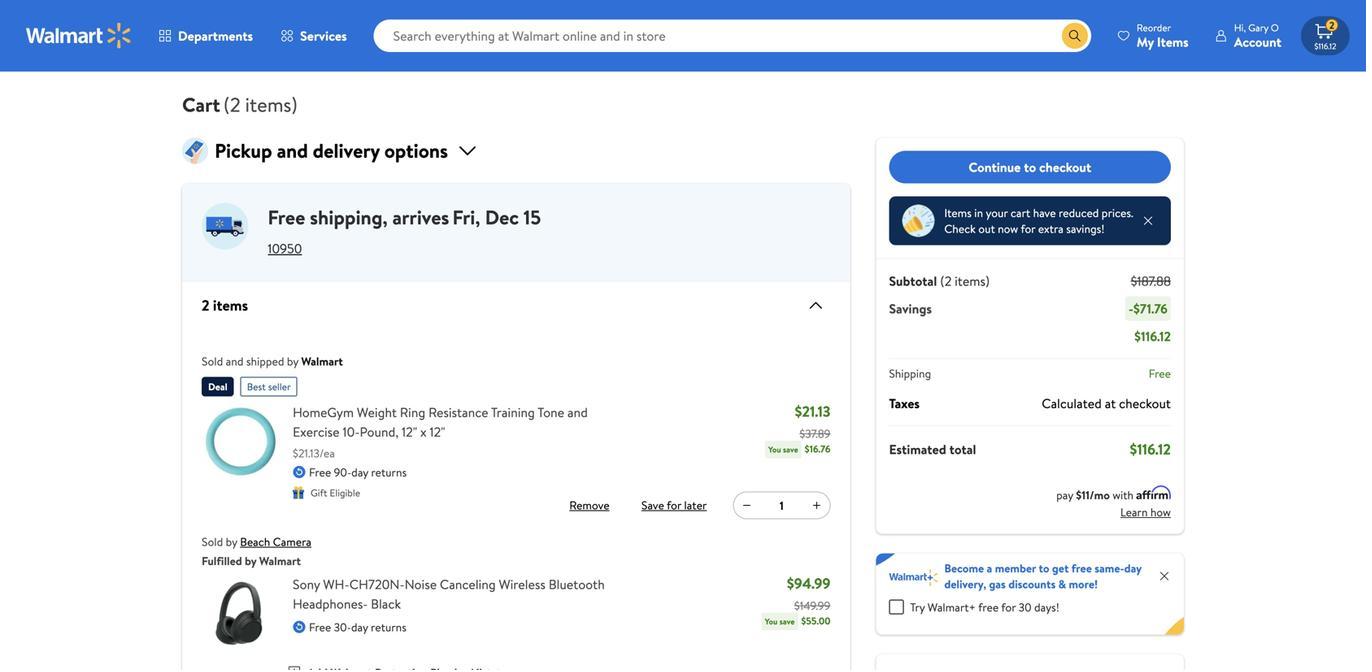 Task type: locate. For each thing, give the bounding box(es) containing it.
to left get
[[1039, 561, 1050, 576]]

0 horizontal spatial items
[[945, 205, 972, 221]]

0 vertical spatial save
[[783, 444, 799, 455]]

90-
[[334, 465, 352, 480]]

$116.12 down "$71.76"
[[1135, 327, 1171, 345]]

2 vertical spatial by
[[245, 553, 257, 569]]

checkout inside "button"
[[1040, 158, 1092, 176]]

reduced price image
[[902, 205, 935, 237]]

0 horizontal spatial for
[[667, 497, 682, 513]]

1 vertical spatial items)
[[955, 272, 990, 290]]

items) up pickup
[[245, 91, 298, 118]]

shipping
[[889, 366, 932, 382]]

sold inside sold by beach camera fulfilled by walmart
[[202, 534, 223, 550]]

2 returns from the top
[[371, 620, 407, 635]]

checkout for calculated at checkout
[[1120, 395, 1171, 412]]

save
[[642, 497, 665, 513]]

your
[[986, 205, 1008, 221]]

my
[[1137, 33, 1154, 51]]

0 vertical spatial by
[[287, 353, 299, 369]]

1 vertical spatial 2
[[202, 295, 210, 316]]

bluetooth
[[549, 576, 605, 593]]

0 horizontal spatial items)
[[245, 91, 298, 118]]

returns down black
[[371, 620, 407, 635]]

returns down pound,
[[371, 465, 407, 480]]

camera
[[273, 534, 312, 550]]

prices.
[[1102, 205, 1134, 221]]

free inside become a member to get free same-day delivery, gas discounts & more!
[[1072, 561, 1092, 576]]

12" left the x
[[402, 423, 417, 441]]

by up fulfilled
[[226, 534, 237, 550]]

free up 10950
[[268, 204, 305, 231]]

to
[[1024, 158, 1037, 176], [1039, 561, 1050, 576]]

free up calculated at checkout
[[1149, 366, 1171, 382]]

gas
[[990, 576, 1006, 592]]

15
[[524, 204, 541, 231]]

2 horizontal spatial for
[[1021, 221, 1036, 237]]

1 vertical spatial returns
[[371, 620, 407, 635]]

1 horizontal spatial and
[[277, 137, 308, 164]]

for right save
[[667, 497, 682, 513]]

0 horizontal spatial 2
[[202, 295, 210, 316]]

,
[[383, 204, 388, 231]]

0 vertical spatial free
[[1072, 561, 1092, 576]]

sony
[[293, 576, 320, 593]]

1 vertical spatial you
[[765, 616, 778, 627]]

exercise
[[293, 423, 340, 441]]

1 horizontal spatial 2
[[1330, 18, 1335, 32]]

save inside "$94.99 $149.99 you save $55.00"
[[780, 616, 795, 627]]

0 vertical spatial checkout
[[1040, 158, 1092, 176]]

later
[[684, 497, 707, 513]]

sony wh-ch720n-noise canceling wireless bluetooth headphones- black link
[[293, 575, 633, 614]]

1 horizontal spatial (2
[[941, 272, 952, 290]]

walmart
[[301, 353, 343, 369], [259, 553, 301, 569]]

tone
[[538, 404, 565, 421]]

calculated
[[1042, 395, 1102, 412]]

free
[[268, 204, 305, 231], [1149, 366, 1171, 382], [309, 465, 331, 480], [309, 620, 331, 635]]

banner
[[876, 554, 1185, 635]]

by down beach
[[245, 553, 257, 569]]

and inside "homegym weight ring resistance training tone and exercise 10-pound, 12" x 12" $21.13/ea"
[[568, 404, 588, 421]]

cart
[[182, 91, 220, 118]]

0 horizontal spatial (2
[[224, 91, 241, 118]]

you inside $21.13 $37.89 you save $16.76
[[769, 444, 781, 455]]

free 30-day returns
[[309, 620, 407, 635]]

checkout for continue to checkout
[[1040, 158, 1092, 176]]

sony wh-ch720n-noise canceling wireless bluetooth headphones- black, with add-on services, 1 in cart image
[[202, 575, 280, 653]]

walmart plus image
[[889, 570, 938, 586]]

cart_gic_illustration image
[[182, 138, 208, 164]]

Try Walmart+ free for 30 days! checkbox
[[889, 600, 904, 615]]

0 vertical spatial items
[[1158, 33, 1189, 51]]

search icon image
[[1069, 29, 1082, 42]]

1 vertical spatial save
[[780, 616, 795, 627]]

(2 for subtotal
[[941, 272, 952, 290]]

items) for subtotal (2 items)
[[955, 272, 990, 290]]

a
[[987, 561, 993, 576]]

1 horizontal spatial items
[[1158, 33, 1189, 51]]

1 horizontal spatial to
[[1039, 561, 1050, 576]]

discounts
[[1009, 576, 1056, 592]]

0 vertical spatial to
[[1024, 158, 1037, 176]]

save for $94.99
[[780, 616, 795, 627]]

day for free 30-day returns
[[351, 620, 368, 635]]

-
[[1129, 300, 1134, 318]]

2 left items
[[202, 295, 210, 316]]

gift eligible
[[311, 486, 360, 500]]

0 vertical spatial for
[[1021, 221, 1036, 237]]

and right tone
[[568, 404, 588, 421]]

2
[[1330, 18, 1335, 32], [202, 295, 210, 316]]

to right continue
[[1024, 158, 1037, 176]]

become
[[945, 561, 984, 576]]

2 vertical spatial for
[[1002, 599, 1016, 615]]

0 vertical spatial items)
[[245, 91, 298, 118]]

0 vertical spatial $116.12
[[1315, 41, 1337, 52]]

how
[[1151, 504, 1171, 520]]

by right shipped
[[287, 353, 299, 369]]

day
[[352, 465, 369, 480], [1125, 561, 1142, 576], [351, 620, 368, 635]]

to inside become a member to get free same-day delivery, gas discounts & more!
[[1039, 561, 1050, 576]]

subtotal (2 items)
[[889, 272, 990, 290]]

returns for free 90-day returns
[[371, 465, 407, 480]]

0 vertical spatial day
[[352, 465, 369, 480]]

1 horizontal spatial free
[[1072, 561, 1092, 576]]

2 vertical spatial and
[[568, 404, 588, 421]]

free left 30-
[[309, 620, 331, 635]]

1 vertical spatial (2
[[941, 272, 952, 290]]

best
[[247, 380, 266, 394]]

continue to checkout
[[969, 158, 1092, 176]]

subtotal
[[889, 272, 937, 290]]

items inside items in your cart have reduced prices. check out now for extra savings!
[[945, 205, 972, 221]]

pickup and delivery options
[[215, 137, 448, 164]]

departments button
[[145, 16, 267, 55]]

1 vertical spatial checkout
[[1120, 395, 1171, 412]]

$21.13/ea
[[293, 445, 335, 461]]

$116.12 right account
[[1315, 41, 1337, 52]]

1 returns from the top
[[371, 465, 407, 480]]

ch720n-
[[350, 576, 405, 593]]

walmart image
[[26, 23, 132, 49]]

walmart up homegym
[[301, 353, 343, 369]]

sony wh-ch720n-noise canceling wireless bluetooth headphones- black
[[293, 576, 605, 613]]

1 vertical spatial to
[[1039, 561, 1050, 576]]

2 sold from the top
[[202, 534, 223, 550]]

for inside button
[[667, 497, 682, 513]]

(2
[[224, 91, 241, 118], [941, 272, 952, 290]]

1 vertical spatial for
[[667, 497, 682, 513]]

0 vertical spatial 2
[[1330, 18, 1335, 32]]

reorder my items
[[1137, 21, 1189, 51]]

2 vertical spatial $116.12
[[1130, 439, 1171, 460]]

12" right the x
[[430, 423, 445, 441]]

sold up fulfilled
[[202, 534, 223, 550]]

sold and shipped by walmart
[[202, 353, 343, 369]]

for
[[1021, 221, 1036, 237], [667, 497, 682, 513], [1002, 599, 1016, 615]]

free for free shipping , arrives fri, dec 15
[[268, 204, 305, 231]]

day inside become a member to get free same-day delivery, gas discounts & more!
[[1125, 561, 1142, 576]]

30-
[[334, 620, 351, 635]]

items left in
[[945, 205, 972, 221]]

walmart down beach camera link
[[259, 553, 301, 569]]

1 vertical spatial items
[[945, 205, 972, 221]]

returns
[[371, 465, 407, 480], [371, 620, 407, 635]]

0 vertical spatial returns
[[371, 465, 407, 480]]

0 horizontal spatial and
[[226, 353, 244, 369]]

deal
[[208, 380, 228, 394]]

2 horizontal spatial by
[[287, 353, 299, 369]]

save left $55.00
[[780, 616, 795, 627]]

2 right o
[[1330, 18, 1335, 32]]

and right pickup
[[277, 137, 308, 164]]

homegym weight ring resistance training tone and exercise 10-pound, 12" x 12", with add-on services, $21.13/ea, 1 in cart gift eligible image
[[202, 403, 280, 481]]

day down headphones-
[[351, 620, 368, 635]]

2 horizontal spatial and
[[568, 404, 588, 421]]

free down gas
[[979, 599, 999, 615]]

free inside free shipping, arrives fri, dec 15 10950 element
[[268, 204, 305, 231]]

sold up deal
[[202, 353, 223, 369]]

(2 for cart
[[224, 91, 241, 118]]

1 vertical spatial day
[[1125, 561, 1142, 576]]

day up eligible
[[352, 465, 369, 480]]

2 items
[[202, 295, 248, 316]]

(2 right cart
[[224, 91, 241, 118]]

now
[[998, 221, 1019, 237]]

items in your cart have reduced prices. check out now for extra savings!
[[945, 205, 1134, 237]]

save inside $21.13 $37.89 you save $16.76
[[783, 444, 799, 455]]

2 for 2 items
[[202, 295, 210, 316]]

have
[[1034, 205, 1056, 221]]

items) down "check"
[[955, 272, 990, 290]]

headphones-
[[293, 595, 368, 613]]

0 vertical spatial and
[[277, 137, 308, 164]]

0 horizontal spatial walmart
[[259, 553, 301, 569]]

taxes
[[889, 395, 920, 412]]

(2 right subtotal
[[941, 272, 952, 290]]

close walmart plus section image
[[1158, 570, 1171, 583]]

walmart inside sold by beach camera fulfilled by walmart
[[259, 553, 301, 569]]

day left close walmart plus section icon
[[1125, 561, 1142, 576]]

0 horizontal spatial to
[[1024, 158, 1037, 176]]

1 horizontal spatial 12"
[[430, 423, 445, 441]]

learn how
[[1121, 504, 1171, 520]]

items right my
[[1158, 33, 1189, 51]]

free for free
[[1149, 366, 1171, 382]]

$16.76
[[805, 442, 831, 456]]

free right get
[[1072, 561, 1092, 576]]

free down the $21.13/ea
[[309, 465, 331, 480]]

1 horizontal spatial by
[[245, 553, 257, 569]]

you left $16.76
[[769, 444, 781, 455]]

and up deal
[[226, 353, 244, 369]]

homegym weight ring resistance training tone and exercise 10-pound, 12" x 12" link
[[293, 403, 633, 442]]

30
[[1019, 599, 1032, 615]]

checkout up reduced
[[1040, 158, 1092, 176]]

0 horizontal spatial 12"
[[402, 423, 417, 441]]

$71.76
[[1134, 300, 1168, 318]]

$55.00
[[802, 614, 831, 628]]

0 vertical spatial you
[[769, 444, 781, 455]]

1 sold from the top
[[202, 353, 223, 369]]

1 horizontal spatial items)
[[955, 272, 990, 290]]

reorder
[[1137, 21, 1172, 35]]

&
[[1059, 576, 1067, 592]]

beach
[[240, 534, 270, 550]]

0 horizontal spatial by
[[226, 534, 237, 550]]

checkout right at
[[1120, 395, 1171, 412]]

save left $16.76
[[783, 444, 799, 455]]

account
[[1235, 33, 1282, 51]]

2 vertical spatial day
[[351, 620, 368, 635]]

1 horizontal spatial walmart
[[301, 353, 343, 369]]

fulfillment logo image
[[202, 203, 248, 250]]

for left 30
[[1002, 599, 1016, 615]]

1 horizontal spatial checkout
[[1120, 395, 1171, 412]]

1 vertical spatial walmart
[[259, 553, 301, 569]]

0 vertical spatial sold
[[202, 353, 223, 369]]

$187.88
[[1131, 272, 1171, 290]]

save for $21.13
[[783, 444, 799, 455]]

0 horizontal spatial free
[[979, 599, 999, 615]]

affirm image
[[1137, 486, 1171, 500]]

you left $55.00
[[765, 616, 778, 627]]

1 vertical spatial free
[[979, 599, 999, 615]]

1 vertical spatial sold
[[202, 534, 223, 550]]

0 horizontal spatial checkout
[[1040, 158, 1092, 176]]

0 vertical spatial (2
[[224, 91, 241, 118]]

returns for free 30-day returns
[[371, 620, 407, 635]]

you inside "$94.99 $149.99 you save $55.00"
[[765, 616, 778, 627]]

free shipping , arrives fri, dec 15
[[268, 204, 541, 231]]

1 vertical spatial and
[[226, 353, 244, 369]]

you for $94.99
[[765, 616, 778, 627]]

for inside items in your cart have reduced prices. check out now for extra savings!
[[1021, 221, 1036, 237]]

for right now
[[1021, 221, 1036, 237]]

black
[[371, 595, 401, 613]]

$116.12 up "affirm" icon
[[1130, 439, 1171, 460]]



Task type: describe. For each thing, give the bounding box(es) containing it.
free shipping, arrives fri, dec 15 10950 element
[[182, 183, 850, 268]]

and for sold
[[226, 353, 244, 369]]

you for $21.13
[[769, 444, 781, 455]]

10950 button
[[268, 240, 302, 257]]

beach camera link
[[240, 534, 312, 550]]

canceling
[[440, 576, 496, 593]]

sold by beach camera fulfilled by walmart
[[202, 534, 312, 569]]

hi,
[[1235, 21, 1247, 35]]

in
[[975, 205, 984, 221]]

hi, gary o account
[[1235, 21, 1282, 51]]

10950
[[268, 240, 302, 257]]

hide all items image
[[800, 296, 826, 315]]

banner containing become a member to get free same-day delivery, gas discounts & more!
[[876, 554, 1185, 635]]

walmart+
[[928, 599, 976, 615]]

ring
[[400, 404, 426, 421]]

get
[[1053, 561, 1069, 576]]

delivery
[[313, 137, 380, 164]]

sold for sold and shipped by walmart
[[202, 353, 223, 369]]

save for later
[[642, 497, 707, 513]]

try
[[911, 599, 925, 615]]

$37.89
[[800, 426, 831, 442]]

gary
[[1249, 21, 1269, 35]]

departments
[[178, 27, 253, 45]]

$94.99 $149.99 you save $55.00
[[765, 574, 831, 628]]

homegym weight ring resistance training tone and exercise 10-pound, 12" x 12" $21.13/ea
[[293, 404, 588, 461]]

become a member to get free same-day delivery, gas discounts & more!
[[945, 561, 1142, 592]]

gift
[[311, 486, 327, 500]]

services
[[300, 27, 347, 45]]

gifteligibleicon image
[[293, 487, 304, 499]]

savings!
[[1067, 221, 1105, 237]]

pickup
[[215, 137, 272, 164]]

0 vertical spatial walmart
[[301, 353, 343, 369]]

2 for 2
[[1330, 18, 1335, 32]]

items) for cart (2 items)
[[245, 91, 298, 118]]

save for later button
[[639, 493, 710, 519]]

delivery,
[[945, 576, 987, 592]]

extra
[[1039, 221, 1064, 237]]

try walmart+ free for 30 days!
[[911, 599, 1060, 615]]

$11/mo
[[1077, 487, 1110, 503]]

to inside the continue to checkout "button"
[[1024, 158, 1037, 176]]

cart (2 items)
[[182, 91, 298, 118]]

items inside reorder my items
[[1158, 33, 1189, 51]]

Walmart Site-Wide search field
[[374, 20, 1092, 52]]

remove
[[570, 497, 610, 513]]

and for pickup
[[277, 137, 308, 164]]

services button
[[267, 16, 361, 55]]

resistance
[[429, 404, 489, 421]]

eligible
[[330, 486, 360, 500]]

increase quantity homegym weight ring resistance training tone and exercise 10-pound, 12" x 12", current quantity 1 image
[[811, 499, 824, 512]]

savings
[[889, 300, 932, 318]]

days!
[[1035, 599, 1060, 615]]

seller
[[268, 380, 291, 394]]

o
[[1271, 21, 1279, 35]]

wireless
[[499, 576, 546, 593]]

fulfilled
[[202, 553, 242, 569]]

continue to checkout button
[[889, 151, 1171, 183]]

wh-
[[323, 576, 350, 593]]

pickup and delivery options button
[[182, 137, 850, 164]]

member
[[995, 561, 1037, 576]]

arrives
[[393, 204, 449, 231]]

best seller
[[247, 380, 291, 394]]

2 12" from the left
[[430, 423, 445, 441]]

fri,
[[453, 204, 481, 231]]

free 90-day returns
[[309, 465, 407, 480]]

sold for sold by beach camera fulfilled by walmart
[[202, 534, 223, 550]]

weight
[[357, 404, 397, 421]]

at
[[1105, 395, 1116, 412]]

1 vertical spatial $116.12
[[1135, 327, 1171, 345]]

1 12" from the left
[[402, 423, 417, 441]]

check
[[945, 221, 976, 237]]

cart
[[1011, 205, 1031, 221]]

shipped
[[246, 353, 284, 369]]

pay
[[1057, 487, 1074, 503]]

calculated at checkout
[[1042, 395, 1171, 412]]

Search search field
[[374, 20, 1092, 52]]

$21.13 $37.89 you save $16.76
[[769, 401, 831, 456]]

10-
[[343, 423, 360, 441]]

1
[[780, 498, 784, 514]]

1 vertical spatial by
[[226, 534, 237, 550]]

1 horizontal spatial for
[[1002, 599, 1016, 615]]

decrease quantity homegym weight ring resistance training tone and exercise 10-pound, 12" x 12", current quantity 1 image
[[741, 499, 754, 512]]

out
[[979, 221, 996, 237]]

free for free 90-day returns
[[309, 465, 331, 480]]

training
[[491, 404, 535, 421]]

reduced
[[1059, 205, 1099, 221]]

pay $11/mo with
[[1057, 487, 1137, 503]]

free for free 30-day returns
[[309, 620, 331, 635]]

$94.99
[[787, 574, 831, 594]]

day for free 90-day returns
[[352, 465, 369, 480]]

same-
[[1095, 561, 1125, 576]]

close nudge image
[[1142, 214, 1155, 227]]

noise
[[405, 576, 437, 593]]

learn
[[1121, 504, 1148, 520]]

$21.13
[[795, 401, 831, 422]]

items
[[213, 295, 248, 316]]



Task type: vqa. For each thing, say whether or not it's contained in the screenshot.


